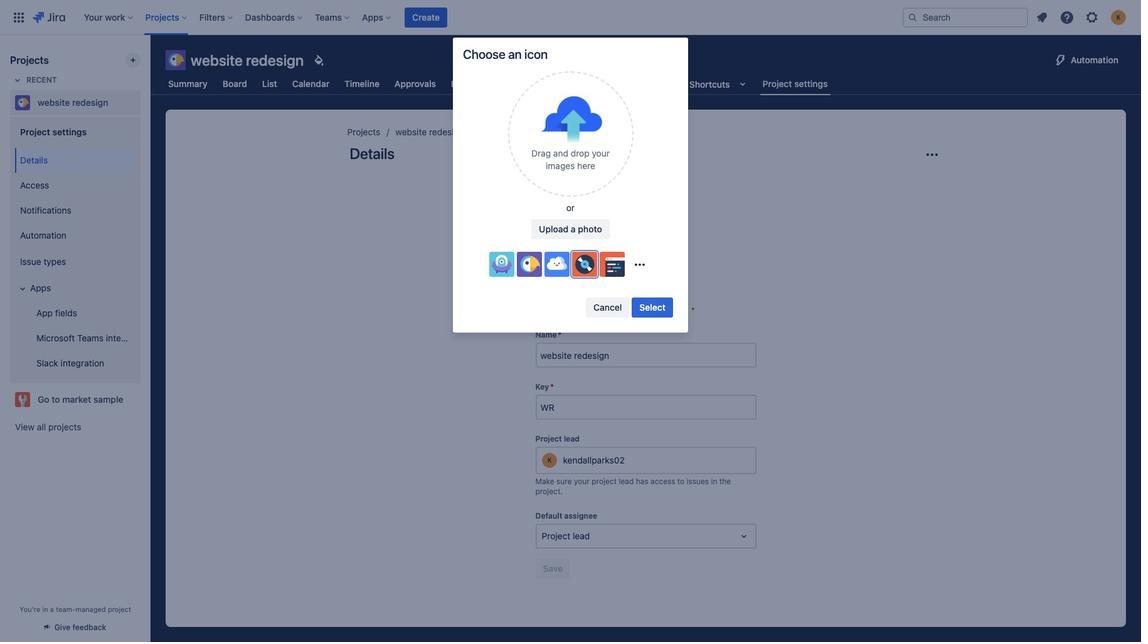 Task type: describe. For each thing, give the bounding box(es) containing it.
create banner
[[0, 0, 1141, 35]]

calendar link
[[290, 73, 332, 95]]

sure
[[556, 477, 572, 487]]

slack
[[36, 358, 58, 369]]

sample
[[93, 395, 123, 405]]

timeline
[[344, 78, 379, 89]]

fields for required
[[569, 306, 588, 316]]

calendar
[[292, 78, 329, 89]]

microsoft teams integration link
[[23, 326, 150, 351]]

summary link
[[166, 73, 210, 95]]

all
[[37, 422, 46, 433]]

your inside make sure your project lead has access to issues in the project.
[[574, 477, 590, 487]]

upload
[[539, 224, 568, 235]]

2 vertical spatial website redesign
[[395, 127, 464, 137]]

expand image
[[15, 282, 30, 297]]

select button
[[632, 298, 673, 318]]

app
[[36, 308, 53, 318]]

collapse recent projects image
[[10, 73, 25, 88]]

2 horizontal spatial project settings
[[762, 78, 828, 89]]

go to market sample link
[[10, 388, 135, 413]]

a inside button
[[571, 224, 576, 235]]

and
[[553, 148, 568, 159]]

project.
[[535, 487, 563, 497]]

list
[[262, 78, 277, 89]]

here
[[577, 161, 595, 171]]

attachments
[[532, 78, 585, 89]]

group inside the choose an icon dialog
[[586, 298, 673, 318]]

change icon button
[[612, 270, 679, 290]]

project inside make sure your project lead has access to issues in the project.
[[592, 477, 617, 487]]

change icon
[[620, 275, 672, 285]]

approvals
[[395, 78, 436, 89]]

feedback
[[73, 624, 106, 633]]

2 vertical spatial website
[[395, 127, 427, 137]]

list link
[[260, 73, 280, 95]]

drag and drop your images here element
[[518, 148, 623, 173]]

project settings for group containing project settings
[[20, 126, 87, 137]]

projects
[[48, 422, 81, 433]]

access link
[[15, 173, 135, 198]]

project inside tab list
[[762, 78, 792, 89]]

0 vertical spatial project lead
[[535, 435, 580, 444]]

1 horizontal spatial website redesign
[[191, 51, 304, 69]]

change
[[620, 275, 652, 285]]

apps button
[[15, 276, 135, 301]]

project settings link
[[479, 125, 543, 140]]

group containing details
[[13, 144, 150, 380]]

board
[[223, 78, 247, 89]]

has
[[636, 477, 648, 487]]

upload a photo
[[539, 224, 602, 235]]

team-
[[56, 606, 76, 614]]

slack integration link
[[23, 351, 135, 376]]

1 horizontal spatial projects
[[347, 127, 380, 137]]

2 horizontal spatial settings
[[794, 78, 828, 89]]

icon inside dialog
[[524, 47, 548, 61]]

board link
[[220, 73, 250, 95]]

0 horizontal spatial to
[[52, 395, 60, 405]]

details inside group
[[20, 155, 48, 165]]

access
[[20, 180, 49, 190]]

details link
[[15, 148, 135, 173]]

view all projects link
[[10, 417, 141, 439]]

key *
[[535, 383, 554, 392]]

fields for app
[[55, 308, 77, 318]]

with
[[632, 306, 647, 316]]

show more image
[[629, 255, 650, 275]]

open image
[[736, 529, 751, 545]]

issue types
[[20, 256, 66, 267]]

default
[[535, 512, 562, 521]]

market
[[62, 395, 91, 405]]

project avatar image
[[606, 180, 686, 260]]

drag
[[531, 148, 551, 159]]

default assignee
[[535, 512, 597, 521]]

* for name *
[[558, 331, 562, 340]]

cancel button
[[586, 298, 629, 318]]

2 vertical spatial redesign
[[429, 127, 464, 137]]

apps
[[30, 283, 51, 293]]

assignee
[[564, 512, 597, 521]]

make sure your project lead has access to issues in the project.
[[535, 477, 731, 497]]

required
[[535, 306, 567, 316]]

give feedback
[[54, 624, 106, 633]]

select
[[639, 302, 666, 313]]

choose an icon dialog
[[453, 38, 688, 333]]

view all projects
[[15, 422, 81, 433]]

drop
[[571, 148, 589, 159]]

issues
[[687, 477, 709, 487]]

2 vertical spatial lead
[[573, 531, 590, 542]]

summary
[[168, 78, 207, 89]]

projects link
[[347, 125, 380, 140]]



Task type: vqa. For each thing, say whether or not it's contained in the screenshot.
dev
no



Task type: locate. For each thing, give the bounding box(es) containing it.
project lead down default assignee
[[542, 531, 590, 542]]

0 horizontal spatial icon
[[524, 47, 548, 61]]

website
[[191, 51, 243, 69], [38, 97, 70, 108], [395, 127, 427, 137]]

1 vertical spatial project lead
[[542, 531, 590, 542]]

website redesign link down 'approvals' link
[[395, 125, 464, 140]]

1 vertical spatial project
[[108, 606, 131, 614]]

1 horizontal spatial in
[[711, 477, 717, 487]]

0 horizontal spatial projects
[[10, 55, 49, 66]]

0 horizontal spatial website
[[38, 97, 70, 108]]

make
[[535, 477, 554, 487]]

lead
[[564, 435, 580, 444], [619, 477, 634, 487], [573, 531, 590, 542]]

go to market sample
[[38, 395, 123, 405]]

lead down assignee
[[573, 531, 590, 542]]

0 vertical spatial redesign
[[246, 51, 304, 69]]

issues
[[600, 78, 627, 89]]

notifications
[[20, 205, 71, 216]]

0 horizontal spatial in
[[42, 606, 48, 614]]

automation link
[[15, 223, 135, 248]]

choose an icon
[[463, 47, 548, 61]]

search image
[[908, 12, 918, 22]]

icon right the change
[[654, 275, 672, 285]]

1 horizontal spatial an
[[649, 306, 658, 316]]

redesign up details link
[[72, 97, 108, 108]]

1 horizontal spatial project settings
[[479, 127, 543, 137]]

are
[[591, 306, 602, 316]]

1 vertical spatial a
[[50, 606, 54, 614]]

1 horizontal spatial icon
[[654, 275, 672, 285]]

project down kendallparks02
[[592, 477, 617, 487]]

icon
[[524, 47, 548, 61], [654, 275, 672, 285]]

0 vertical spatial website redesign
[[191, 51, 304, 69]]

automation inside group
[[20, 230, 66, 241]]

1 vertical spatial website redesign link
[[395, 125, 464, 140]]

group
[[13, 115, 150, 384], [13, 144, 150, 380], [586, 298, 673, 318]]

1 vertical spatial icon
[[654, 275, 672, 285]]

1 horizontal spatial fields
[[569, 306, 588, 316]]

* right name
[[558, 331, 562, 340]]

website up the board
[[191, 51, 243, 69]]

1 vertical spatial redesign
[[72, 97, 108, 108]]

tab list containing project settings
[[158, 73, 838, 95]]

website down recent
[[38, 97, 70, 108]]

projects up recent
[[10, 55, 49, 66]]

or
[[566, 203, 575, 213]]

projects down "timeline" link
[[347, 127, 380, 137]]

project right managed
[[108, 606, 131, 614]]

project lead
[[535, 435, 580, 444], [542, 531, 590, 542]]

in left the
[[711, 477, 717, 487]]

0 vertical spatial to
[[52, 395, 60, 405]]

2 horizontal spatial redesign
[[429, 127, 464, 137]]

your inside drag and drop your images here
[[592, 148, 610, 159]]

0 vertical spatial website redesign link
[[10, 90, 135, 115]]

automation inside button
[[1071, 55, 1118, 65]]

types
[[44, 256, 66, 267]]

1 horizontal spatial settings
[[510, 127, 543, 137]]

0 horizontal spatial *
[[550, 383, 554, 392]]

marked
[[604, 306, 630, 316]]

create
[[412, 12, 440, 22]]

2 horizontal spatial website
[[395, 127, 427, 137]]

timeline link
[[342, 73, 382, 95]]

1 horizontal spatial website redesign link
[[395, 125, 464, 140]]

0 vertical spatial integration
[[106, 333, 150, 343]]

1 vertical spatial in
[[42, 606, 48, 614]]

1 vertical spatial an
[[649, 306, 658, 316]]

0 vertical spatial website
[[191, 51, 243, 69]]

0 vertical spatial *
[[691, 306, 695, 316]]

kendallparks02
[[563, 456, 625, 466]]

0 horizontal spatial details
[[20, 155, 48, 165]]

1 horizontal spatial your
[[592, 148, 610, 159]]

an
[[508, 47, 522, 61], [649, 306, 658, 316]]

a left team-
[[50, 606, 54, 614]]

drag and drop your images here
[[531, 148, 610, 171]]

to right go
[[52, 395, 60, 405]]

in right you're at the left bottom of the page
[[42, 606, 48, 614]]

website redesign link down recent
[[10, 90, 135, 115]]

2 horizontal spatial *
[[691, 306, 695, 316]]

1 horizontal spatial integration
[[106, 333, 150, 343]]

0 horizontal spatial website redesign link
[[10, 90, 135, 115]]

0 horizontal spatial an
[[508, 47, 522, 61]]

website redesign down recent
[[38, 97, 108, 108]]

to left 'issues'
[[677, 477, 684, 487]]

forms link
[[448, 73, 479, 95]]

an right with
[[649, 306, 658, 316]]

choose
[[463, 47, 505, 61]]

group containing cancel
[[586, 298, 673, 318]]

website redesign up the board
[[191, 51, 304, 69]]

lead inside make sure your project lead has access to issues in the project.
[[619, 477, 634, 487]]

website redesign link
[[10, 90, 135, 115], [395, 125, 464, 140]]

website redesign down 'approvals' link
[[395, 127, 464, 137]]

you're
[[19, 606, 40, 614]]

microsoft teams integration
[[36, 333, 150, 343]]

primary element
[[8, 0, 893, 35]]

lead up kendallparks02
[[564, 435, 580, 444]]

an right choose
[[508, 47, 522, 61]]

1 vertical spatial to
[[677, 477, 684, 487]]

0 horizontal spatial integration
[[61, 358, 104, 369]]

attachments link
[[530, 73, 588, 95]]

0 vertical spatial automation
[[1071, 55, 1118, 65]]

the
[[719, 477, 731, 487]]

group containing project settings
[[13, 115, 150, 384]]

1 vertical spatial automation
[[20, 230, 66, 241]]

your up here
[[592, 148, 610, 159]]

0 vertical spatial projects
[[10, 55, 49, 66]]

you're in a team-managed project
[[19, 606, 131, 614]]

0 vertical spatial icon
[[524, 47, 548, 61]]

1 horizontal spatial a
[[571, 224, 576, 235]]

name
[[535, 331, 557, 340]]

to
[[52, 395, 60, 405], [677, 477, 684, 487]]

Search field
[[903, 7, 1028, 27]]

2 horizontal spatial website redesign
[[395, 127, 464, 137]]

1 horizontal spatial details
[[350, 145, 394, 162]]

an inside dialog
[[508, 47, 522, 61]]

website redesign
[[191, 51, 304, 69], [38, 97, 108, 108], [395, 127, 464, 137]]

automation image
[[1053, 53, 1068, 68]]

issue types link
[[15, 248, 135, 276]]

icon inside button
[[654, 275, 672, 285]]

upload a photo button
[[531, 220, 610, 240]]

0 vertical spatial lead
[[564, 435, 580, 444]]

0 horizontal spatial fields
[[55, 308, 77, 318]]

to inside make sure your project lead has access to issues in the project.
[[677, 477, 684, 487]]

fields
[[569, 306, 588, 316], [55, 308, 77, 318]]

issue
[[20, 256, 41, 267]]

0 vertical spatial project
[[592, 477, 617, 487]]

project settings for project settings link
[[479, 127, 543, 137]]

details up access
[[20, 155, 48, 165]]

0 vertical spatial your
[[592, 148, 610, 159]]

fields inside app fields link
[[55, 308, 77, 318]]

name *
[[535, 331, 562, 340]]

integration right teams at the left bottom of page
[[106, 333, 150, 343]]

0 vertical spatial in
[[711, 477, 717, 487]]

required fields are marked with an asterisk *
[[535, 306, 695, 316]]

give feedback button
[[37, 618, 114, 639]]

icon up attachments
[[524, 47, 548, 61]]

select a default avatar option group
[[489, 252, 627, 277]]

in inside make sure your project lead has access to issues in the project.
[[711, 477, 717, 487]]

1 horizontal spatial redesign
[[246, 51, 304, 69]]

integration down microsoft teams integration link
[[61, 358, 104, 369]]

upload image image
[[539, 96, 602, 145]]

go
[[38, 395, 49, 405]]

website right projects 'link'
[[395, 127, 427, 137]]

0 horizontal spatial website redesign
[[38, 97, 108, 108]]

0 horizontal spatial automation
[[20, 230, 66, 241]]

1 horizontal spatial *
[[558, 331, 562, 340]]

1 vertical spatial website redesign
[[38, 97, 108, 108]]

fields left are
[[569, 306, 588, 316]]

your right sure
[[574, 477, 590, 487]]

tab list
[[158, 73, 838, 95]]

*
[[691, 306, 695, 316], [558, 331, 562, 340], [550, 383, 554, 392]]

cancel
[[593, 302, 622, 313]]

1 vertical spatial integration
[[61, 358, 104, 369]]

app fields link
[[23, 301, 135, 326]]

project settings
[[762, 78, 828, 89], [20, 126, 87, 137], [479, 127, 543, 137]]

managed
[[76, 606, 106, 614]]

0 vertical spatial an
[[508, 47, 522, 61]]

redesign up the list at the top of page
[[246, 51, 304, 69]]

lead left has at the bottom right
[[619, 477, 634, 487]]

slack integration
[[36, 358, 104, 369]]

0 horizontal spatial your
[[574, 477, 590, 487]]

0 horizontal spatial project
[[108, 606, 131, 614]]

automation button
[[1048, 50, 1126, 70]]

redesign down forms link
[[429, 127, 464, 137]]

1 vertical spatial *
[[558, 331, 562, 340]]

1 horizontal spatial website
[[191, 51, 243, 69]]

photo
[[578, 224, 602, 235]]

issues link
[[598, 73, 629, 95]]

1 vertical spatial lead
[[619, 477, 634, 487]]

project inside group
[[20, 126, 50, 137]]

access
[[651, 477, 675, 487]]

recent
[[26, 75, 57, 85]]

1 horizontal spatial project
[[592, 477, 617, 487]]

1 horizontal spatial automation
[[1071, 55, 1118, 65]]

app fields
[[36, 308, 77, 318]]

project settings inside group
[[20, 126, 87, 137]]

notifications link
[[15, 198, 135, 223]]

view
[[15, 422, 35, 433]]

0 horizontal spatial a
[[50, 606, 54, 614]]

* right asterisk
[[691, 306, 695, 316]]

1 vertical spatial website
[[38, 97, 70, 108]]

in
[[711, 477, 717, 487], [42, 606, 48, 614]]

a left photo
[[571, 224, 576, 235]]

key
[[535, 383, 549, 392]]

jira image
[[33, 10, 65, 25], [33, 10, 65, 25]]

automation right automation icon at the right
[[1071, 55, 1118, 65]]

2 vertical spatial *
[[550, 383, 554, 392]]

1 vertical spatial your
[[574, 477, 590, 487]]

teams
[[77, 333, 104, 343]]

None field
[[537, 344, 755, 367], [537, 397, 755, 419], [537, 344, 755, 367], [537, 397, 755, 419]]

1 vertical spatial projects
[[347, 127, 380, 137]]

details down projects 'link'
[[350, 145, 394, 162]]

redesign
[[246, 51, 304, 69], [72, 97, 108, 108], [429, 127, 464, 137]]

automation down notifications
[[20, 230, 66, 241]]

* right key
[[550, 383, 554, 392]]

* for key *
[[550, 383, 554, 392]]

asterisk
[[660, 306, 688, 316]]

0 horizontal spatial project settings
[[20, 126, 87, 137]]

microsoft
[[36, 333, 75, 343]]

project lead up kendallparks02
[[535, 435, 580, 444]]

0 horizontal spatial settings
[[52, 126, 87, 137]]

give
[[54, 624, 70, 633]]

fields right the app
[[55, 308, 77, 318]]

0 vertical spatial a
[[571, 224, 576, 235]]

your
[[592, 148, 610, 159], [574, 477, 590, 487]]

0 horizontal spatial redesign
[[72, 97, 108, 108]]

1 horizontal spatial to
[[677, 477, 684, 487]]

create button
[[405, 7, 447, 27]]



